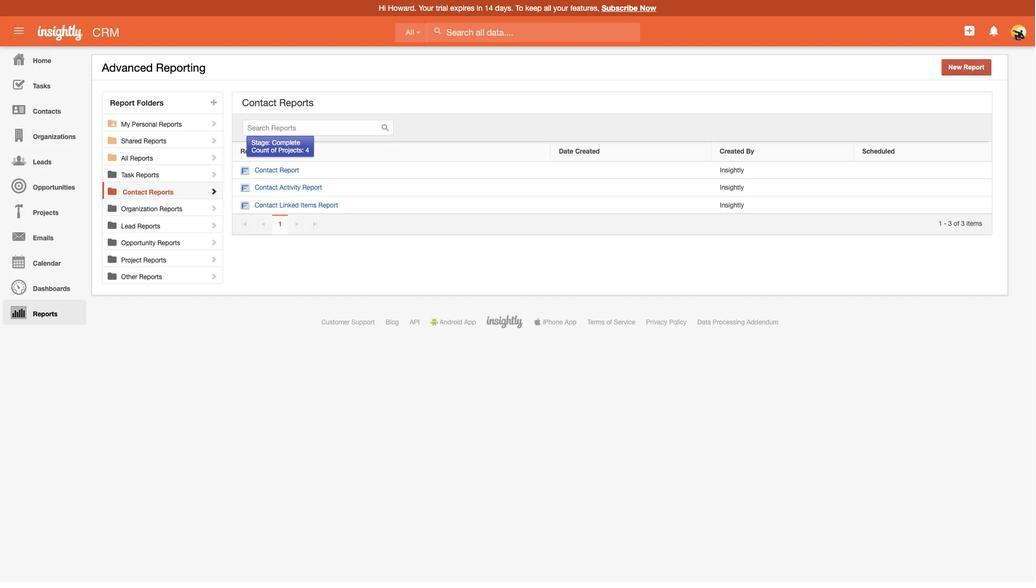 Task type: describe. For each thing, give the bounding box(es) containing it.
emails
[[33, 234, 54, 242]]

contacts
[[33, 107, 61, 115]]

report name link
[[241, 147, 542, 156]]

customer support link
[[321, 318, 375, 326]]

app for iphone app
[[565, 318, 577, 326]]

white image
[[434, 27, 441, 35]]

expires
[[450, 4, 475, 12]]

chevron right image for lead reports
[[210, 222, 218, 229]]

14
[[485, 4, 493, 12]]

contact linked items report link
[[241, 201, 338, 210]]

tasks link
[[3, 72, 86, 97]]

chevron right image for contact reports
[[210, 188, 218, 195]]

items
[[301, 201, 317, 209]]

organization reports
[[121, 205, 182, 213]]

navigation containing home
[[0, 46, 86, 325]]

1 vertical spatial contact reports
[[123, 188, 174, 196]]

api
[[410, 318, 420, 326]]

insightly for items
[[720, 201, 744, 209]]

blog link
[[386, 318, 399, 326]]

2 3 from the left
[[962, 220, 965, 227]]

0 vertical spatial contact reports
[[242, 97, 314, 108]]

task reports link
[[121, 165, 219, 179]]

reports up search reports text box
[[279, 97, 314, 108]]

chevron right image for other reports
[[210, 273, 218, 280]]

project reports
[[121, 256, 166, 264]]

other reports link
[[121, 267, 219, 281]]

row containing report name
[[232, 142, 993, 162]]

task
[[121, 171, 134, 179]]

android
[[440, 318, 463, 326]]

report up my
[[110, 98, 135, 107]]

support
[[352, 318, 375, 326]]

subscribe
[[602, 4, 638, 12]]

privacy policy link
[[647, 318, 687, 326]]

all
[[544, 4, 552, 12]]

terms of service link
[[588, 318, 636, 326]]

organization reports link
[[121, 199, 219, 213]]

report up the "activity"
[[280, 166, 299, 174]]

reports up shared reports link
[[159, 120, 182, 128]]

projects link
[[3, 199, 86, 224]]

project reports link
[[121, 250, 219, 264]]

report right items
[[319, 201, 338, 209]]

linked
[[280, 201, 299, 209]]

dashboards link
[[3, 275, 86, 300]]

android app
[[440, 318, 476, 326]]

stage:
[[252, 139, 270, 146]]

Search Reports text field
[[243, 120, 394, 136]]

new report
[[949, 64, 985, 71]]

insightly cell for report
[[712, 179, 855, 197]]

privacy
[[647, 318, 668, 326]]

tasks
[[33, 82, 51, 90]]

reports link
[[3, 300, 86, 325]]

organization
[[121, 205, 158, 213]]

scheduled
[[863, 147, 895, 155]]

contact up stage:
[[242, 97, 277, 108]]

hi howard. your trial expires in 14 days. to keep all your features, subscribe now
[[379, 4, 657, 12]]

crm
[[92, 25, 119, 39]]

terms of service
[[588, 318, 636, 326]]

report inside 'link'
[[241, 147, 262, 155]]

row containing contact linked items report
[[232, 197, 993, 214]]

reports for task reports link
[[136, 171, 159, 179]]

policy
[[670, 318, 687, 326]]

api link
[[410, 318, 420, 326]]

addendum
[[747, 318, 779, 326]]

calendar link
[[3, 249, 86, 275]]

my
[[121, 120, 130, 128]]

reports for contact reports link
[[149, 188, 174, 196]]

created by
[[720, 147, 754, 155]]

privacy policy
[[647, 318, 687, 326]]

task reports
[[121, 171, 159, 179]]

created inside date created link
[[576, 147, 600, 155]]

calendar
[[33, 259, 61, 267]]

contact report
[[255, 166, 299, 174]]

app for android app
[[464, 318, 476, 326]]

reports for opportunity reports link
[[157, 239, 180, 247]]

android app link
[[431, 318, 476, 326]]

opportunity
[[121, 239, 156, 247]]

contact activity report link
[[241, 184, 322, 193]]

lead
[[121, 222, 136, 230]]

by
[[747, 147, 754, 155]]

1 for 1
[[278, 220, 282, 228]]

leads
[[33, 158, 52, 166]]

projects
[[33, 209, 59, 216]]

lead reports link
[[121, 216, 219, 230]]

date
[[559, 147, 574, 155]]

report right new
[[964, 64, 985, 71]]

chevron right image for opportunity reports
[[210, 239, 218, 246]]

reports for shared reports link
[[144, 137, 167, 145]]

personal
[[132, 120, 157, 128]]

reports for other reports link
[[139, 273, 162, 281]]

contact activity report
[[255, 184, 322, 191]]

shared
[[121, 137, 142, 145]]

name
[[263, 147, 282, 155]]

service
[[614, 318, 636, 326]]

stage: complete count of projects: 4
[[252, 139, 309, 154]]

emails link
[[3, 224, 86, 249]]

complete
[[272, 139, 300, 146]]

new report link
[[942, 59, 992, 76]]

grid containing report name
[[232, 142, 993, 214]]



Task type: vqa. For each thing, say whether or not it's contained in the screenshot.
LEADS
yes



Task type: locate. For each thing, give the bounding box(es) containing it.
iphone app link
[[534, 318, 577, 326]]

1
[[939, 220, 943, 227], [278, 220, 282, 228]]

contact for contact linked items report link
[[255, 201, 278, 209]]

1 vertical spatial of
[[954, 220, 960, 227]]

reports right task at the left
[[136, 171, 159, 179]]

in
[[477, 4, 483, 12]]

1 created from the left
[[576, 147, 600, 155]]

2 app from the left
[[565, 318, 577, 326]]

other
[[121, 273, 137, 281]]

count
[[252, 146, 269, 154]]

contact reports link
[[123, 182, 219, 196]]

0 horizontal spatial app
[[464, 318, 476, 326]]

days.
[[495, 4, 514, 12]]

insightly
[[720, 166, 744, 174], [720, 184, 744, 191], [720, 201, 744, 209]]

of right terms
[[607, 318, 612, 326]]

all down howard.
[[406, 28, 414, 37]]

reports up 'organization reports' "link"
[[149, 188, 174, 196]]

2 vertical spatial insightly
[[720, 201, 744, 209]]

notifications image
[[988, 24, 1001, 37]]

1 row from the top
[[232, 142, 993, 162]]

reports for lead reports link
[[137, 222, 160, 230]]

0 horizontal spatial of
[[271, 146, 277, 154]]

3 insightly from the top
[[720, 201, 744, 209]]

0 horizontal spatial 3
[[949, 220, 953, 227]]

lead reports
[[121, 222, 160, 230]]

0 vertical spatial all
[[406, 28, 414, 37]]

4
[[306, 146, 309, 154]]

1 for 1 - 3 of 3 items
[[939, 220, 943, 227]]

reports for the project reports link
[[143, 256, 166, 264]]

1 vertical spatial chevron right image
[[210, 239, 218, 246]]

chevron right image up the project reports link
[[210, 239, 218, 246]]

0 vertical spatial insightly
[[720, 166, 744, 174]]

home link
[[3, 46, 86, 72]]

chevron right image for project reports
[[210, 256, 218, 263]]

1 horizontal spatial all
[[406, 28, 414, 37]]

dashboards
[[33, 285, 70, 292]]

advanced reporting
[[102, 61, 206, 74]]

1 button
[[272, 215, 288, 236]]

reports up the project reports link
[[157, 239, 180, 247]]

chevron right image
[[210, 171, 218, 178], [210, 239, 218, 246], [210, 273, 218, 280]]

scheduled link
[[863, 147, 984, 156]]

chevron right image for organization reports
[[210, 205, 218, 212]]

chevron right image for my personal reports
[[210, 120, 218, 127]]

report folders
[[110, 98, 164, 107]]

0 horizontal spatial 1
[[278, 220, 282, 228]]

iphone app
[[543, 318, 577, 326]]

chevron right image inside lead reports link
[[210, 222, 218, 229]]

contact report link
[[241, 166, 299, 175]]

-
[[945, 220, 947, 227]]

insightly cell for items
[[712, 197, 855, 214]]

your
[[419, 4, 434, 12]]

1 horizontal spatial app
[[565, 318, 577, 326]]

2 vertical spatial of
[[607, 318, 612, 326]]

data
[[698, 318, 711, 326]]

insightly for report
[[720, 184, 744, 191]]

contact linked items report
[[255, 201, 338, 209]]

report down stage:
[[241, 147, 262, 155]]

0 horizontal spatial contact reports
[[123, 188, 174, 196]]

1 horizontal spatial of
[[607, 318, 612, 326]]

contact down the report name
[[255, 166, 278, 174]]

3 left the items
[[962, 220, 965, 227]]

shared reports
[[121, 137, 167, 145]]

customer support
[[321, 318, 375, 326]]

of for 3
[[954, 220, 960, 227]]

1 3 from the left
[[949, 220, 953, 227]]

blog
[[386, 318, 399, 326]]

1 horizontal spatial 1
[[939, 220, 943, 227]]

6 chevron right image from the top
[[210, 222, 218, 229]]

reports for 'organization reports' "link"
[[160, 205, 182, 213]]

home
[[33, 57, 51, 64]]

new
[[949, 64, 962, 71]]

1 insightly cell from the top
[[712, 162, 855, 179]]

1 horizontal spatial created
[[720, 147, 745, 155]]

reports up opportunity reports
[[137, 222, 160, 230]]

3 right -
[[949, 220, 953, 227]]

of
[[271, 146, 277, 154], [954, 220, 960, 227], [607, 318, 612, 326]]

0 horizontal spatial created
[[576, 147, 600, 155]]

reporting
[[156, 61, 206, 74]]

all reports
[[121, 154, 153, 162]]

terms
[[588, 318, 605, 326]]

contact down contact report link on the top
[[255, 184, 278, 191]]

contact up organization
[[123, 188, 147, 196]]

of for projects:
[[271, 146, 277, 154]]

0 vertical spatial chevron right image
[[210, 171, 218, 178]]

activity
[[280, 184, 301, 191]]

of inside stage: complete count of projects: 4
[[271, 146, 277, 154]]

7 chevron right image from the top
[[210, 256, 218, 263]]

chevron right image
[[210, 120, 218, 127], [210, 137, 218, 144], [210, 154, 218, 161], [210, 188, 218, 195], [210, 205, 218, 212], [210, 222, 218, 229], [210, 256, 218, 263]]

opportunities
[[33, 183, 75, 191]]

row group
[[232, 162, 993, 214]]

your
[[554, 4, 569, 12]]

shared reports link
[[121, 131, 219, 145]]

reports inside "link"
[[160, 205, 182, 213]]

chevron right image for shared reports
[[210, 137, 218, 144]]

projects:
[[278, 146, 304, 154]]

1 vertical spatial all
[[121, 154, 128, 162]]

iphone
[[543, 318, 563, 326]]

created left by
[[720, 147, 745, 155]]

advanced
[[102, 61, 153, 74]]

contact reports up organization reports
[[123, 188, 174, 196]]

created
[[576, 147, 600, 155], [720, 147, 745, 155]]

organizations link
[[3, 122, 86, 148]]

all up task at the left
[[121, 154, 128, 162]]

4 row from the top
[[232, 197, 993, 214]]

1 inside button
[[278, 220, 282, 228]]

4 chevron right image from the top
[[210, 188, 218, 195]]

chevron right image inside task reports link
[[210, 171, 218, 178]]

3 insightly cell from the top
[[712, 197, 855, 214]]

data processing addendum
[[698, 318, 779, 326]]

chevron right image up contact reports link
[[210, 171, 218, 178]]

insightly cell
[[712, 162, 855, 179], [712, 179, 855, 197], [712, 197, 855, 214]]

row containing contact activity report
[[232, 179, 993, 197]]

subscribe now link
[[602, 4, 657, 12]]

organizations
[[33, 133, 76, 140]]

chevron right image inside my personal reports link
[[210, 120, 218, 127]]

chevron right image inside opportunity reports link
[[210, 239, 218, 246]]

3 chevron right image from the top
[[210, 273, 218, 280]]

chevron right image inside the all reports link
[[210, 154, 218, 161]]

my personal reports link
[[121, 114, 219, 128]]

cell
[[551, 162, 712, 179], [855, 162, 993, 179], [551, 179, 712, 197], [855, 179, 993, 197], [551, 197, 712, 214], [855, 197, 993, 214]]

items
[[967, 220, 983, 227]]

of right count
[[271, 146, 277, 154]]

2 vertical spatial chevron right image
[[210, 273, 218, 280]]

of right -
[[954, 220, 960, 227]]

contact for contact activity report link
[[255, 184, 278, 191]]

report up items
[[303, 184, 322, 191]]

1 insightly from the top
[[720, 166, 744, 174]]

reports down "project reports"
[[139, 273, 162, 281]]

reports inside navigation
[[33, 310, 58, 318]]

chevron right image inside other reports link
[[210, 273, 218, 280]]

1 horizontal spatial 3
[[962, 220, 965, 227]]

all for all
[[406, 28, 414, 37]]

features,
[[571, 4, 600, 12]]

1 app from the left
[[464, 318, 476, 326]]

contact reports up complete
[[242, 97, 314, 108]]

1 chevron right image from the top
[[210, 120, 218, 127]]

1 chevron right image from the top
[[210, 171, 218, 178]]

navigation
[[0, 46, 86, 325]]

opportunity reports link
[[121, 233, 219, 247]]

keep
[[526, 4, 542, 12]]

project
[[121, 256, 142, 264]]

1 vertical spatial insightly
[[720, 184, 744, 191]]

1 left -
[[939, 220, 943, 227]]

created inside created by link
[[720, 147, 745, 155]]

all
[[406, 28, 414, 37], [121, 154, 128, 162]]

reports down opportunity reports
[[143, 256, 166, 264]]

app
[[464, 318, 476, 326], [565, 318, 577, 326]]

2 horizontal spatial of
[[954, 220, 960, 227]]

created right date
[[576, 147, 600, 155]]

chevron right image inside 'organization reports' "link"
[[210, 205, 218, 212]]

2 row from the top
[[232, 162, 993, 179]]

chevron right image inside the project reports link
[[210, 256, 218, 263]]

reports down my personal reports
[[144, 137, 167, 145]]

all for all reports
[[121, 154, 128, 162]]

data processing addendum link
[[698, 318, 779, 326]]

row containing contact report
[[232, 162, 993, 179]]

chevron right image inside contact reports link
[[210, 188, 218, 195]]

date created
[[559, 147, 600, 155]]

3 chevron right image from the top
[[210, 154, 218, 161]]

app right iphone
[[565, 318, 577, 326]]

processing
[[713, 318, 745, 326]]

2 chevron right image from the top
[[210, 137, 218, 144]]

chevron right image inside shared reports link
[[210, 137, 218, 144]]

2 insightly from the top
[[720, 184, 744, 191]]

2 chevron right image from the top
[[210, 239, 218, 246]]

row
[[232, 142, 993, 162], [232, 162, 993, 179], [232, 179, 993, 197], [232, 197, 993, 214]]

created by link
[[720, 147, 846, 156]]

plus image
[[210, 98, 218, 106]]

1 horizontal spatial contact reports
[[242, 97, 314, 108]]

reports up lead reports link
[[160, 205, 182, 213]]

opportunities link
[[3, 173, 86, 199]]

howard.
[[388, 4, 417, 12]]

other reports
[[121, 273, 162, 281]]

row group containing contact report
[[232, 162, 993, 214]]

reports for the all reports link
[[130, 154, 153, 162]]

5 chevron right image from the top
[[210, 205, 218, 212]]

2 insightly cell from the top
[[712, 179, 855, 197]]

hi
[[379, 4, 386, 12]]

reports up task reports
[[130, 154, 153, 162]]

reports down dashboards
[[33, 310, 58, 318]]

Search all data.... text field
[[428, 23, 640, 42]]

1 - 3 of 3 items
[[939, 220, 983, 227]]

1 down contact linked items report link
[[278, 220, 282, 228]]

contact down contact activity report link
[[255, 201, 278, 209]]

contact
[[242, 97, 277, 108], [255, 166, 278, 174], [255, 184, 278, 191], [123, 188, 147, 196], [255, 201, 278, 209]]

chevron right image down the project reports link
[[210, 273, 218, 280]]

folders
[[137, 98, 164, 107]]

customer
[[321, 318, 350, 326]]

2 created from the left
[[720, 147, 745, 155]]

grid
[[232, 142, 993, 214]]

app right android
[[464, 318, 476, 326]]

3 row from the top
[[232, 179, 993, 197]]

chevron right image for all reports
[[210, 154, 218, 161]]

contact for contact report link on the top
[[255, 166, 278, 174]]

0 vertical spatial of
[[271, 146, 277, 154]]

chevron right image for task reports
[[210, 171, 218, 178]]

trial
[[436, 4, 448, 12]]

0 horizontal spatial all
[[121, 154, 128, 162]]



